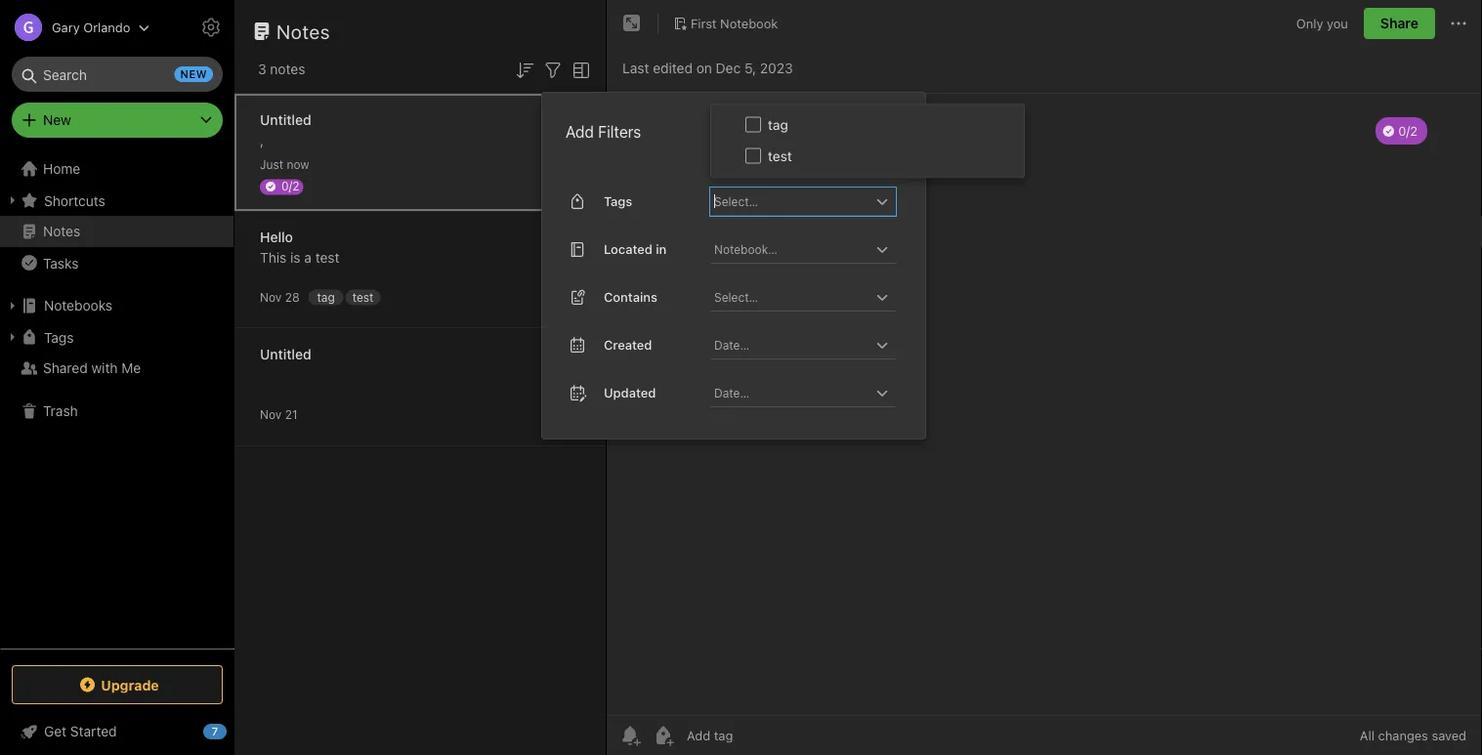 Task type: locate. For each thing, give the bounding box(es) containing it.
1 untitled from the top
[[260, 112, 312, 128]]

1 vertical spatial nov
[[260, 408, 282, 422]]

 date picker field for updated
[[711, 379, 914, 407]]

last edited on dec 5, 2023
[[623, 60, 793, 76]]

add a reminder image
[[619, 724, 642, 748]]

0 vertical spatial tags
[[604, 194, 633, 209]]

0 vertical spatial tag
[[768, 117, 789, 133]]

untitled for untitled ,
[[260, 112, 312, 128]]

1 vertical spatial test
[[315, 250, 340, 266]]

 input text field for located in
[[713, 235, 871, 263]]

untitled ,
[[260, 112, 312, 149]]

untitled down nov 28
[[260, 347, 312, 363]]

2  date picker field from the top
[[711, 379, 914, 407]]

all
[[1361, 729, 1375, 743]]

1 horizontal spatial notes
[[277, 20, 330, 43]]

untitled
[[260, 112, 312, 128], [260, 347, 312, 363]]

edited
[[653, 60, 693, 76]]

hello
[[260, 229, 293, 245]]

Note Editor text field
[[607, 94, 1483, 716]]

1  date picker field from the top
[[711, 331, 914, 360]]

new
[[180, 68, 207, 81]]

date… for updated
[[715, 386, 750, 400]]

add tag image
[[652, 724, 675, 748]]

1 vertical spatial  input text field
[[713, 235, 871, 263]]

saved
[[1432, 729, 1467, 743]]

tree
[[0, 153, 235, 648]]

Contains field
[[711, 283, 896, 312]]

test
[[768, 148, 792, 164], [315, 250, 340, 266], [353, 290, 374, 304]]

Account field
[[0, 8, 150, 47]]

 input text field inside located in field
[[713, 235, 871, 263]]

1 vertical spatial tags
[[44, 329, 74, 345]]

nov left the 21
[[260, 408, 282, 422]]

0 horizontal spatial notes
[[43, 223, 80, 239]]

1 vertical spatial date…
[[715, 386, 750, 400]]

 input text field inside the tags field
[[713, 187, 871, 215]]

Sort options field
[[513, 57, 537, 82]]

expand tags image
[[5, 329, 21, 345]]

notes up notes
[[277, 20, 330, 43]]

 input text field down located in field
[[713, 283, 871, 311]]

2 horizontal spatial test
[[768, 148, 792, 164]]

tag
[[768, 117, 789, 133], [317, 290, 335, 304]]

row group
[[712, 105, 1024, 176]]

tags
[[604, 194, 633, 209], [44, 329, 74, 345]]

Tags field
[[711, 187, 896, 216]]

1 nov from the top
[[260, 291, 282, 304]]

notes up tasks
[[43, 223, 80, 239]]

0 vertical spatial  input text field
[[713, 187, 871, 215]]

 date picker field for created
[[711, 331, 914, 360]]

1 vertical spatial notes
[[43, 223, 80, 239]]

tag right 28
[[317, 290, 335, 304]]

Add tag field
[[685, 728, 832, 744]]

date…
[[715, 338, 750, 352], [715, 386, 750, 400]]

first
[[691, 16, 717, 30]]

test right select39178 checkbox
[[768, 148, 792, 164]]

notes
[[277, 20, 330, 43], [43, 223, 80, 239]]

notebook
[[721, 16, 778, 30]]

more actions image
[[1448, 12, 1471, 35]]

2 untitled from the top
[[260, 347, 312, 363]]

nov
[[260, 291, 282, 304], [260, 408, 282, 422]]

notes
[[270, 61, 305, 77]]

shared with me link
[[0, 353, 234, 384]]

0 horizontal spatial tags
[[44, 329, 74, 345]]

is
[[290, 250, 301, 266]]

 Date picker field
[[711, 331, 914, 360], [711, 379, 914, 407]]

nov left 28
[[260, 291, 282, 304]]

test right 28
[[353, 290, 374, 304]]

in
[[656, 242, 667, 257]]

2 nov from the top
[[260, 408, 282, 422]]

tags up 'shared'
[[44, 329, 74, 345]]

changes
[[1379, 729, 1429, 743]]

date… for created
[[715, 338, 750, 352]]

expand notebooks image
[[5, 298, 21, 314]]

7
[[212, 726, 218, 739]]

0 vertical spatial untitled
[[260, 112, 312, 128]]

1 vertical spatial tag
[[317, 290, 335, 304]]

tags button
[[0, 322, 234, 353]]

tag right select39177 'option'
[[768, 117, 789, 133]]

2 vertical spatial test
[[353, 290, 374, 304]]

2 vertical spatial  input text field
[[713, 283, 871, 311]]

 input text field
[[713, 187, 871, 215], [713, 235, 871, 263], [713, 283, 871, 311]]

shortcuts
[[44, 192, 105, 208]]

tag inside row group
[[768, 117, 789, 133]]

 input text field inside contains field
[[713, 283, 871, 311]]

a
[[304, 250, 312, 266]]

Select39178 checkbox
[[746, 148, 761, 163]]

5,
[[745, 60, 757, 76]]

gary
[[52, 20, 80, 35]]

3  input text field from the top
[[713, 283, 871, 311]]

0 vertical spatial  date picker field
[[711, 331, 914, 360]]

upgrade
[[101, 677, 159, 693]]

1 vertical spatial  date picker field
[[711, 379, 914, 407]]

1 horizontal spatial tag
[[768, 117, 789, 133]]

orlando
[[83, 20, 130, 35]]

 input text field up located in field
[[713, 187, 871, 215]]

0 horizontal spatial tag
[[317, 290, 335, 304]]

1 vertical spatial untitled
[[260, 347, 312, 363]]

home
[[43, 161, 80, 177]]

2  input text field from the top
[[713, 235, 871, 263]]

located in
[[604, 242, 667, 257]]

shortcuts button
[[0, 185, 234, 216]]

0 vertical spatial test
[[768, 148, 792, 164]]

settings image
[[199, 16, 223, 39]]

dec
[[716, 60, 741, 76]]

3
[[258, 61, 266, 77]]

 input text field down the tags field at the top
[[713, 235, 871, 263]]

1 date… from the top
[[715, 338, 750, 352]]

add filters
[[566, 122, 642, 141]]

trash link
[[0, 396, 234, 427]]

2 date… from the top
[[715, 386, 750, 400]]

1 horizontal spatial tags
[[604, 194, 633, 209]]

tags up located at the top left
[[604, 194, 633, 209]]

0 vertical spatial notes
[[277, 20, 330, 43]]

1 horizontal spatial test
[[353, 290, 374, 304]]

0 vertical spatial date…
[[715, 338, 750, 352]]

0/2
[[282, 179, 300, 193]]

share
[[1381, 15, 1419, 31]]

untitled up ','
[[260, 112, 312, 128]]

notebooks link
[[0, 290, 234, 322]]

1  input text field from the top
[[713, 187, 871, 215]]

last
[[623, 60, 649, 76]]

0 vertical spatial nov
[[260, 291, 282, 304]]

on
[[697, 60, 712, 76]]

created
[[604, 338, 652, 352]]

test right the a
[[315, 250, 340, 266]]



Task type: describe. For each thing, give the bounding box(es) containing it.
expand note image
[[621, 12, 644, 35]]

me
[[122, 360, 141, 376]]

new button
[[12, 103, 223, 138]]

located
[[604, 242, 653, 257]]

notebooks
[[44, 298, 113, 314]]

notes inside tree
[[43, 223, 80, 239]]

0 horizontal spatial test
[[315, 250, 340, 266]]

all changes saved
[[1361, 729, 1467, 743]]

More actions field
[[1448, 8, 1471, 39]]

gary orlando
[[52, 20, 130, 35]]

nov 21
[[260, 408, 298, 422]]

21
[[285, 408, 298, 422]]

share button
[[1365, 8, 1436, 39]]

Search text field
[[25, 57, 209, 92]]

this is a test
[[260, 250, 340, 266]]

Select39177 checkbox
[[746, 116, 761, 132]]

get
[[44, 724, 67, 740]]

untitled for untitled
[[260, 347, 312, 363]]

notes link
[[0, 216, 234, 247]]

 input text field for tags
[[713, 187, 871, 215]]

28
[[285, 291, 300, 304]]

row group containing tag
[[712, 105, 1024, 176]]

only
[[1297, 16, 1324, 31]]

trash
[[43, 403, 78, 419]]

nov 28
[[260, 291, 300, 304]]

just now
[[260, 158, 309, 172]]

tree containing home
[[0, 153, 235, 648]]

View options field
[[565, 57, 593, 82]]

you
[[1328, 16, 1349, 31]]

first notebook
[[691, 16, 778, 30]]

get started
[[44, 724, 117, 740]]

first notebook button
[[667, 10, 785, 37]]

tags inside button
[[44, 329, 74, 345]]

,
[[260, 132, 264, 149]]

nov for nov 21
[[260, 408, 282, 422]]

2023
[[760, 60, 793, 76]]

started
[[70, 724, 117, 740]]

add
[[566, 122, 594, 141]]

only you
[[1297, 16, 1349, 31]]

upgrade button
[[12, 666, 223, 705]]

 input text field for contains
[[713, 283, 871, 311]]

new search field
[[25, 57, 213, 92]]

now
[[287, 158, 309, 172]]

note window element
[[607, 0, 1483, 756]]

Help and Learning task checklist field
[[0, 717, 235, 748]]

nov for nov 28
[[260, 291, 282, 304]]

new
[[43, 112, 71, 128]]

contains
[[604, 290, 658, 305]]

this
[[260, 250, 287, 266]]

Add filters field
[[542, 57, 565, 82]]

just
[[260, 158, 284, 172]]

Located in field
[[711, 235, 896, 264]]

click to collapse image
[[227, 719, 242, 743]]

filters
[[598, 122, 642, 141]]

add filters image
[[542, 58, 565, 82]]

tasks button
[[0, 247, 234, 279]]

home link
[[0, 153, 235, 185]]

3 notes
[[258, 61, 305, 77]]

tasks
[[43, 255, 79, 271]]

shared with me
[[43, 360, 141, 376]]

with
[[91, 360, 118, 376]]

shared
[[43, 360, 88, 376]]

updated
[[604, 386, 656, 400]]



Task type: vqa. For each thing, say whether or not it's contained in the screenshot.
Note
no



